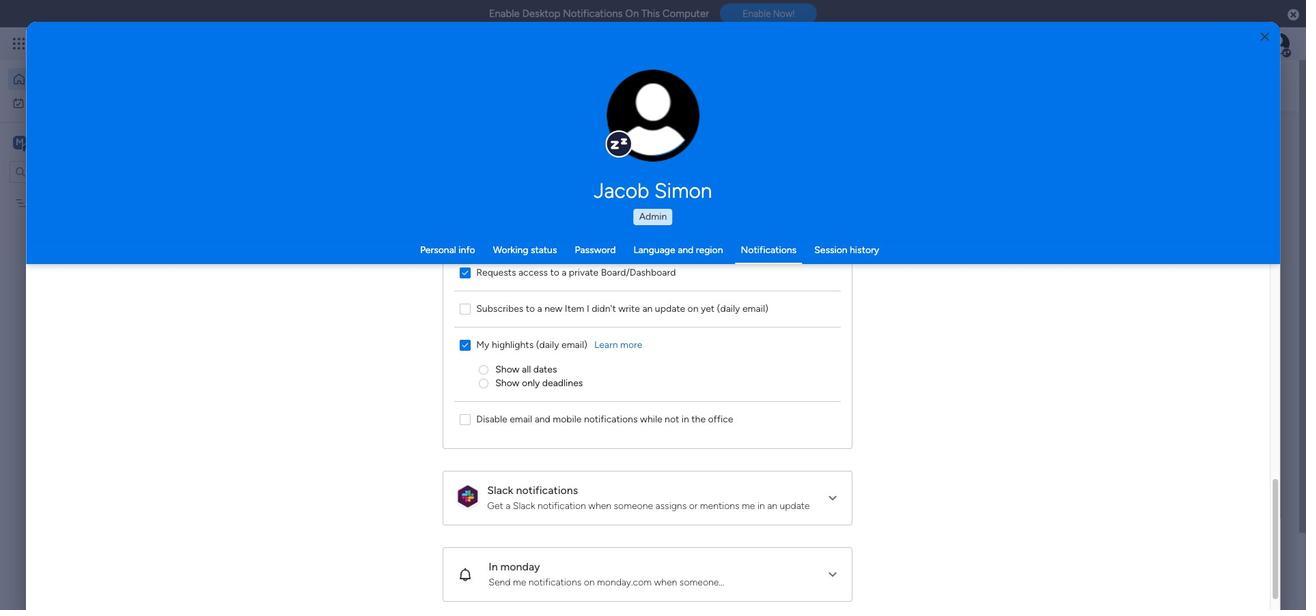 Task type: vqa. For each thing, say whether or not it's contained in the screenshot.
info
yes



Task type: locate. For each thing, give the bounding box(es) containing it.
to
[[550, 267, 559, 278], [526, 303, 535, 315]]

to right access
[[550, 267, 559, 278]]

email)
[[743, 303, 769, 315], [562, 339, 588, 351]]

1 horizontal spatial to
[[550, 267, 559, 278]]

monday.com
[[597, 577, 652, 588]]

notification
[[538, 500, 586, 512]]

notifications left on
[[563, 8, 623, 20]]

write
[[618, 303, 640, 315]]

install
[[1074, 241, 1101, 254]]

language and region link
[[634, 245, 723, 256]]

my down home
[[30, 97, 43, 108]]

show down show all dates
[[496, 377, 520, 389]]

status
[[531, 245, 557, 256]]

1 show from the top
[[496, 364, 520, 375]]

0 horizontal spatial (daily
[[536, 339, 559, 351]]

show for show all dates
[[496, 364, 520, 375]]

2 horizontal spatial and
[[678, 245, 694, 256]]

access
[[519, 267, 548, 278]]

enable for enable now!
[[743, 8, 771, 19]]

slack notifications get a slack notification when someone assigns or mentions me in an update
[[487, 484, 810, 512]]

and left the region
[[678, 245, 694, 256]]

a inside slack notifications get a slack notification when someone assigns or mentions me in an update
[[506, 500, 511, 512]]

jacob simon
[[594, 179, 712, 204]]

0 vertical spatial show
[[496, 364, 520, 375]]

show only deadlines
[[496, 377, 583, 389]]

disable email and mobile notifications while not in the office
[[476, 414, 733, 425]]

my inside button
[[30, 97, 43, 108]]

in inside region
[[682, 414, 689, 425]]

1 vertical spatial in
[[758, 500, 765, 512]]

me
[[742, 500, 755, 512], [513, 577, 526, 588]]

when inside in monday send me notifications on monday.com when someone...
[[654, 577, 677, 588]]

jacob
[[594, 179, 649, 204]]

send
[[489, 577, 511, 588]]

region
[[696, 245, 723, 256]]

requests access to a private board/dashboard
[[476, 267, 676, 278]]

notifications left while
[[584, 414, 638, 425]]

in
[[682, 414, 689, 425], [758, 500, 765, 512]]

session history link
[[814, 245, 879, 256]]

info
[[459, 245, 475, 256]]

1 vertical spatial to
[[526, 303, 535, 315]]

and
[[678, 245, 694, 256], [535, 414, 551, 425], [468, 467, 486, 480]]

change profile picture
[[624, 123, 682, 145]]

workspace up 'search in workspace' field
[[58, 136, 112, 149]]

(daily
[[717, 303, 740, 315], [536, 339, 559, 351]]

1 vertical spatial main
[[376, 300, 397, 311]]

0 vertical spatial me
[[742, 500, 755, 512]]

1 horizontal spatial in
[[758, 500, 765, 512]]

0 vertical spatial notifications
[[563, 8, 623, 20]]

in left the at the bottom of the page
[[682, 414, 689, 425]]

my
[[30, 97, 43, 108], [32, 197, 45, 209], [476, 339, 490, 351]]

0 vertical spatial an
[[643, 303, 653, 315]]

profile
[[657, 123, 682, 134]]

learn
[[594, 339, 618, 351]]

highlights
[[492, 339, 534, 351]]

working status
[[493, 245, 557, 256]]

1 horizontal spatial main
[[376, 300, 397, 311]]

region containing requests access to a private board/dashboard
[[444, 0, 852, 448]]

when left someone...
[[654, 577, 677, 588]]

more
[[620, 339, 643, 351]]

slack up get
[[487, 484, 514, 497]]

in right mentions on the right of page
[[758, 500, 765, 512]]

an inside slack notifications get a slack notification when someone assigns or mentions me in an update
[[767, 500, 778, 512]]

notifications
[[584, 414, 638, 425], [516, 484, 578, 497], [529, 577, 582, 588]]

enable left now!
[[743, 8, 771, 19]]

my inside list box
[[32, 197, 45, 209]]

0 horizontal spatial an
[[643, 303, 653, 315]]

0 vertical spatial slack
[[487, 484, 514, 497]]

1 horizontal spatial a
[[537, 303, 542, 315]]

install our mobile app link
[[1074, 240, 1245, 255]]

notifications right the region
[[741, 245, 797, 256]]

a for access
[[562, 267, 567, 278]]

a
[[562, 267, 567, 278], [537, 303, 542, 315], [506, 500, 511, 512]]

0 horizontal spatial me
[[513, 577, 526, 588]]

enable inside button
[[743, 8, 771, 19]]

2 horizontal spatial a
[[562, 267, 567, 278]]

1 vertical spatial on
[[584, 577, 595, 588]]

monday
[[501, 560, 540, 573]]

slack right get
[[513, 500, 535, 512]]

0 vertical spatial workspace
[[58, 136, 112, 149]]

working
[[493, 245, 528, 256]]

personal
[[420, 245, 456, 256]]

1 vertical spatial notifications
[[741, 245, 797, 256]]

notifications down collaborating
[[516, 484, 578, 497]]

didn't
[[592, 303, 616, 315]]

email) right yet
[[743, 303, 769, 315]]

1 vertical spatial me
[[513, 577, 526, 588]]

0 vertical spatial when
[[588, 500, 612, 512]]

an
[[643, 303, 653, 315], [767, 500, 778, 512]]

an right write
[[643, 303, 653, 315]]

desktop
[[522, 8, 560, 20]]

enable
[[489, 8, 520, 20], [743, 8, 771, 19]]

0 vertical spatial and
[[678, 245, 694, 256]]

when left someone
[[588, 500, 612, 512]]

notifications down monday on the bottom left
[[529, 577, 582, 588]]

0 horizontal spatial notifications
[[563, 8, 623, 20]]

my for my board
[[32, 197, 45, 209]]

install our mobile app
[[1074, 241, 1175, 254]]

0 horizontal spatial main
[[31, 136, 55, 149]]

select product image
[[12, 37, 26, 51]]

me inside slack notifications get a slack notification when someone assigns or mentions me in an update
[[742, 500, 755, 512]]

on
[[688, 303, 699, 315], [584, 577, 595, 588]]

on left yet
[[688, 303, 699, 315]]

1 horizontal spatial when
[[654, 577, 677, 588]]

notifications inside slack notifications get a slack notification when someone assigns or mentions me in an update
[[516, 484, 578, 497]]

1 vertical spatial show
[[496, 377, 520, 389]]

my highlights (daily email)
[[476, 339, 588, 351]]

management
[[309, 300, 366, 311]]

0 vertical spatial (daily
[[717, 303, 740, 315]]

my board list box
[[0, 189, 174, 399]]

when inside slack notifications get a slack notification when someone assigns or mentions me in an update
[[588, 500, 612, 512]]

home
[[31, 73, 58, 85]]

2 show from the top
[[496, 377, 520, 389]]

show left all
[[496, 364, 520, 375]]

app
[[1156, 241, 1175, 254]]

dapulse close image
[[1288, 8, 1299, 22]]

m
[[16, 136, 24, 148]]

0 vertical spatial a
[[562, 267, 567, 278]]

2 vertical spatial a
[[506, 500, 511, 512]]

notifications inside in monday send me notifications on monday.com when someone...
[[529, 577, 582, 588]]

and left start
[[468, 467, 486, 480]]

work left management
[[286, 300, 307, 311]]

0 vertical spatial my
[[30, 97, 43, 108]]

region
[[444, 0, 852, 448]]

0 vertical spatial on
[[688, 303, 699, 315]]

main right workspace icon
[[31, 136, 55, 149]]

workspace down add to favorites image at the top left of the page
[[399, 300, 445, 311]]

1 horizontal spatial update
[[780, 500, 810, 512]]

0 vertical spatial update
[[655, 303, 685, 315]]

notifications inside region
[[584, 414, 638, 425]]

i
[[587, 303, 589, 315]]

on inside in monday send me notifications on monday.com when someone...
[[584, 577, 595, 588]]

show for show only deadlines
[[496, 377, 520, 389]]

0 horizontal spatial work
[[46, 97, 66, 108]]

a right get
[[506, 500, 511, 512]]

enable desktop notifications on this computer
[[489, 8, 709, 20]]

work
[[46, 97, 66, 108], [286, 300, 307, 311]]

on left monday.com
[[584, 577, 595, 588]]

my left board
[[32, 197, 45, 209]]

my for my work
[[30, 97, 43, 108]]

work down home
[[46, 97, 66, 108]]

notifications for monday
[[529, 577, 582, 588]]

work management > main workspace
[[286, 300, 445, 311]]

1 vertical spatial update
[[780, 500, 810, 512]]

language and region
[[634, 245, 723, 256]]

email) left 'learn'
[[562, 339, 588, 351]]

me right mentions on the right of page
[[742, 500, 755, 512]]

mentions
[[700, 500, 740, 512]]

workspace selection element
[[13, 134, 114, 152]]

enable for enable desktop notifications on this computer
[[489, 8, 520, 20]]

1 horizontal spatial work
[[286, 300, 307, 311]]

0 horizontal spatial on
[[584, 577, 595, 588]]

main right >
[[376, 300, 397, 311]]

session
[[814, 245, 847, 256]]

while
[[640, 414, 663, 425]]

0 vertical spatial main
[[31, 136, 55, 149]]

show all dates
[[496, 364, 557, 375]]

1 vertical spatial an
[[767, 500, 778, 512]]

slack
[[487, 484, 514, 497], [513, 500, 535, 512]]

2 vertical spatial my
[[476, 339, 490, 351]]

1 vertical spatial a
[[537, 303, 542, 315]]

1 horizontal spatial me
[[742, 500, 755, 512]]

and right email
[[535, 414, 551, 425]]

office
[[708, 414, 733, 425]]

invite
[[355, 467, 383, 480]]

1 vertical spatial my
[[32, 197, 45, 209]]

my for my highlights (daily email)
[[476, 339, 490, 351]]

1 vertical spatial work
[[286, 300, 307, 311]]

collaborating
[[515, 467, 579, 480]]

0 vertical spatial notifications
[[584, 414, 638, 425]]

close image
[[1261, 32, 1269, 42]]

learn more
[[594, 339, 643, 351]]

2 vertical spatial and
[[468, 467, 486, 480]]

a left private
[[562, 267, 567, 278]]

to left the new
[[526, 303, 535, 315]]

2 vertical spatial notifications
[[529, 577, 582, 588]]

item
[[565, 303, 585, 315]]

1 horizontal spatial (daily
[[717, 303, 740, 315]]

picture
[[639, 135, 667, 145]]

a for notifications
[[506, 500, 511, 512]]

option
[[0, 191, 174, 193]]

add to favorites image
[[428, 277, 441, 291]]

1 horizontal spatial workspace
[[399, 300, 445, 311]]

main inside workspace selection element
[[31, 136, 55, 149]]

workspace image
[[13, 135, 27, 150]]

0 horizontal spatial in
[[682, 414, 689, 425]]

notifications for email
[[584, 414, 638, 425]]

0 horizontal spatial a
[[506, 500, 511, 512]]

(daily right yet
[[717, 303, 740, 315]]

session history
[[814, 245, 879, 256]]

show
[[496, 364, 520, 375], [496, 377, 520, 389]]

update
[[655, 303, 685, 315], [780, 500, 810, 512]]

1 horizontal spatial and
[[535, 414, 551, 425]]

0 horizontal spatial when
[[588, 500, 612, 512]]

0 horizontal spatial email)
[[562, 339, 588, 351]]

my left highlights
[[476, 339, 490, 351]]

1 vertical spatial when
[[654, 577, 677, 588]]

0 horizontal spatial enable
[[489, 8, 520, 20]]

1 vertical spatial notifications
[[516, 484, 578, 497]]

0 vertical spatial in
[[682, 414, 689, 425]]

enable left desktop
[[489, 8, 520, 20]]

an right mentions on the right of page
[[767, 500, 778, 512]]

1 horizontal spatial enable
[[743, 8, 771, 19]]

0 vertical spatial work
[[46, 97, 66, 108]]

a left the new
[[537, 303, 542, 315]]

(daily up dates
[[536, 339, 559, 351]]

1 vertical spatial slack
[[513, 500, 535, 512]]

main workspace
[[31, 136, 112, 149]]

0 vertical spatial email)
[[743, 303, 769, 315]]

me down monday on the bottom left
[[513, 577, 526, 588]]

simon
[[654, 179, 712, 204]]

1 horizontal spatial an
[[767, 500, 778, 512]]



Task type: describe. For each thing, give the bounding box(es) containing it.
learn more link
[[594, 338, 643, 352]]

work inside button
[[46, 97, 66, 108]]

computer
[[662, 8, 709, 20]]

me inside in monday send me notifications on monday.com when someone...
[[513, 577, 526, 588]]

0 horizontal spatial and
[[468, 467, 486, 480]]

disable
[[476, 414, 508, 425]]

notifications link
[[741, 245, 797, 256]]

our
[[1103, 241, 1120, 254]]

0 horizontal spatial update
[[655, 303, 685, 315]]

1 horizontal spatial notifications
[[741, 245, 797, 256]]

1 horizontal spatial on
[[688, 303, 699, 315]]

update inside slack notifications get a slack notification when someone assigns or mentions me in an update
[[780, 500, 810, 512]]

all
[[522, 364, 531, 375]]

this
[[641, 8, 660, 20]]

in
[[489, 560, 498, 573]]

only
[[522, 377, 540, 389]]

admin
[[639, 211, 667, 223]]

private
[[569, 267, 599, 278]]

subscribes to a new item i didn't write an update on yet (daily email)
[[476, 303, 769, 315]]

change profile picture button
[[607, 70, 700, 163]]

personal info
[[420, 245, 475, 256]]

mobile
[[553, 414, 582, 425]]

jacob simon image
[[1268, 33, 1290, 55]]

1 vertical spatial workspace
[[399, 300, 445, 311]]

1 vertical spatial email)
[[562, 339, 588, 351]]

0 vertical spatial to
[[550, 267, 559, 278]]

on
[[625, 8, 639, 20]]

email
[[510, 414, 532, 425]]

home button
[[8, 68, 147, 90]]

enable now!
[[743, 8, 795, 19]]

>
[[368, 300, 374, 311]]

mobile
[[1123, 241, 1154, 254]]

now!
[[773, 8, 795, 19]]

your
[[385, 467, 408, 480]]

password
[[575, 245, 616, 256]]

change
[[624, 123, 655, 134]]

jacob simon button
[[465, 179, 841, 204]]

requests
[[476, 267, 516, 278]]

0 horizontal spatial to
[[526, 303, 535, 315]]

deadlines
[[542, 377, 583, 389]]

my work
[[30, 97, 66, 108]]

1 vertical spatial and
[[535, 414, 551, 425]]

1 vertical spatial (daily
[[536, 339, 559, 351]]

personal info link
[[420, 245, 475, 256]]

start
[[489, 467, 512, 480]]

enable now! button
[[720, 4, 817, 24]]

get
[[487, 500, 503, 512]]

someone...
[[680, 577, 725, 588]]

language
[[634, 245, 675, 256]]

in inside slack notifications get a slack notification when someone assigns or mentions me in an update
[[758, 500, 765, 512]]

board/dashboard
[[601, 267, 676, 278]]

or
[[689, 500, 698, 512]]

invite your teammates and start collaborating
[[355, 467, 579, 480]]

work management > main workspace link
[[263, 166, 454, 320]]

dates
[[533, 364, 557, 375]]

working status link
[[493, 245, 557, 256]]

Search in workspace field
[[29, 164, 114, 180]]

the
[[692, 414, 706, 425]]

board
[[48, 197, 72, 209]]

1 horizontal spatial email)
[[743, 303, 769, 315]]

someone
[[614, 500, 653, 512]]

my board
[[32, 197, 72, 209]]

new
[[545, 303, 563, 315]]

not
[[665, 414, 679, 425]]

0 horizontal spatial workspace
[[58, 136, 112, 149]]

yet
[[701, 303, 715, 315]]

in monday send me notifications on monday.com when someone...
[[489, 560, 725, 588]]

my work button
[[8, 92, 147, 114]]

history
[[850, 245, 879, 256]]

subscribes
[[476, 303, 524, 315]]

teammates
[[410, 467, 466, 480]]



